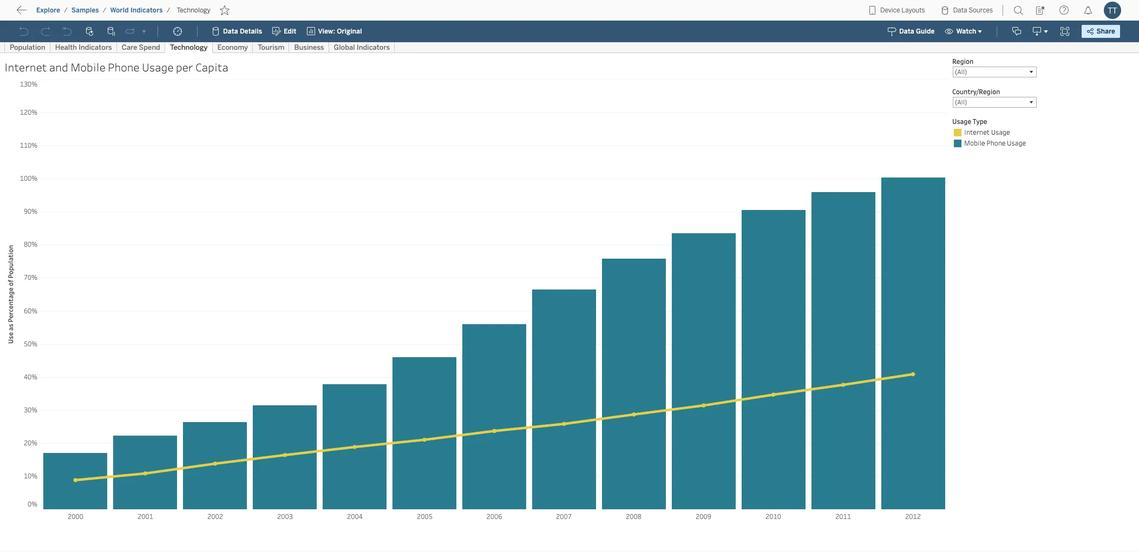 Task type: vqa. For each thing, say whether or not it's contained in the screenshot.
Tourism
no



Task type: locate. For each thing, give the bounding box(es) containing it.
/
[[64, 6, 68, 14], [103, 6, 106, 14], [167, 6, 170, 14]]

skip to content link
[[26, 6, 110, 20]]

1 / from the left
[[64, 6, 68, 14]]

/ right indicators
[[167, 6, 170, 14]]

/ left "world"
[[103, 6, 106, 14]]

1 horizontal spatial /
[[103, 6, 106, 14]]

skip to content
[[28, 8, 93, 18]]

samples link
[[71, 6, 99, 15]]

2 horizontal spatial /
[[167, 6, 170, 14]]

0 horizontal spatial /
[[64, 6, 68, 14]]

to
[[49, 8, 57, 18]]

indicators
[[130, 6, 163, 14]]

/ right to
[[64, 6, 68, 14]]

skip
[[28, 8, 47, 18]]

world
[[110, 6, 129, 14]]

samples
[[71, 6, 99, 14]]

explore / samples / world indicators /
[[36, 6, 170, 14]]

explore link
[[36, 6, 61, 15]]



Task type: describe. For each thing, give the bounding box(es) containing it.
2 / from the left
[[103, 6, 106, 14]]

world indicators link
[[110, 6, 163, 15]]

technology element
[[173, 6, 214, 14]]

3 / from the left
[[167, 6, 170, 14]]

content
[[59, 8, 93, 18]]

technology
[[177, 6, 211, 14]]

explore
[[36, 6, 60, 14]]



